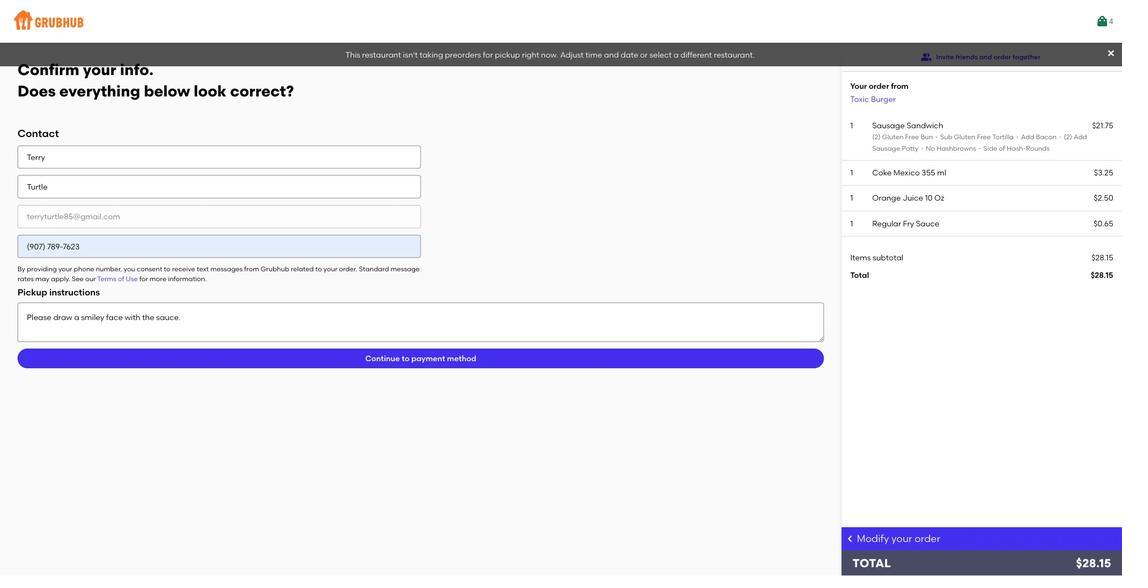Task type: vqa. For each thing, say whether or not it's contained in the screenshot.
hand made · gluten free · vegan ·
no



Task type: locate. For each thing, give the bounding box(es) containing it.
sausage inside add sausage patty
[[872, 144, 900, 152]]

terms of use for more information.
[[97, 275, 207, 283]]

0 horizontal spatial order
[[869, 81, 889, 91]]

∙ right bacon
[[1058, 133, 1062, 141]]

1 vertical spatial for
[[139, 275, 148, 283]]

1 horizontal spatial )
[[1070, 133, 1072, 141]]

order left together
[[994, 53, 1011, 61]]

payment
[[411, 354, 445, 363]]

2 vertical spatial $28.15
[[1076, 557, 1111, 571]]

1 vertical spatial order
[[869, 81, 889, 91]]

1 ( from the left
[[872, 133, 875, 141]]

total
[[850, 270, 869, 280], [853, 557, 891, 571]]

related
[[291, 265, 314, 273]]

pickup
[[495, 50, 520, 59]]

3 1 from the top
[[850, 193, 853, 203]]

4 button
[[1096, 12, 1113, 31]]

1 vertical spatial total
[[853, 557, 891, 571]]

your
[[850, 81, 867, 91]]

1 left coke
[[850, 168, 853, 177]]

total down items
[[850, 270, 869, 280]]

order inside button
[[994, 53, 1011, 61]]

2 down "sausage sandwich"
[[875, 133, 878, 141]]

0 horizontal spatial from
[[244, 265, 259, 273]]

1 horizontal spatial of
[[999, 144, 1005, 152]]

burger
[[871, 94, 896, 104]]

2 right bacon
[[1066, 133, 1070, 141]]

2 sausage from the top
[[872, 144, 900, 152]]

add
[[1021, 133, 1035, 141], [1074, 133, 1087, 141]]

from up burger
[[891, 81, 909, 91]]

standard
[[359, 265, 389, 273]]

add inside add sausage patty
[[1074, 133, 1087, 141]]

this restaurant isn't taking preorders for pickup right now. adjust time and date or select a different restaurant.
[[346, 50, 755, 59]]

total for modify your order
[[853, 557, 891, 571]]

1 horizontal spatial free
[[977, 133, 991, 141]]

2
[[875, 133, 878, 141], [1066, 133, 1070, 141]]

consent
[[137, 265, 162, 273]]

1 for coke mexico 355 ml
[[850, 168, 853, 177]]

pickup instructions
[[18, 287, 100, 298]]

sausage down burger
[[872, 121, 905, 130]]

of left 'use'
[[118, 275, 124, 283]]

coke mexico 355 ml
[[872, 168, 946, 177]]

order right modify
[[915, 533, 941, 545]]

confirm your info. does everything below look correct?
[[18, 61, 294, 100]]

order inside your order from toxic burger
[[869, 81, 889, 91]]

free up ∙ no hashbrowns ∙ side of hash-rounds
[[977, 133, 991, 141]]

)
[[878, 133, 881, 141], [1070, 133, 1072, 141]]

instructions
[[49, 287, 100, 298]]

coke
[[872, 168, 892, 177]]

bacon
[[1036, 133, 1057, 141]]

1 2 from the left
[[875, 133, 878, 141]]

adjust
[[560, 50, 584, 59]]

1 for regular fry sauce
[[850, 219, 853, 228]]

2 ( from the left
[[1064, 133, 1066, 141]]

from
[[891, 81, 909, 91], [244, 265, 259, 273]]

tortilla
[[993, 133, 1014, 141]]

of down tortilla
[[999, 144, 1005, 152]]

and right time
[[604, 50, 619, 59]]

1 vertical spatial sausage
[[872, 144, 900, 152]]

svg image
[[1107, 49, 1116, 58], [846, 535, 855, 544]]

gluten down "sausage sandwich"
[[882, 133, 904, 141]]

1 horizontal spatial 2
[[1066, 133, 1070, 141]]

your order from toxic burger
[[850, 81, 909, 104]]

taking
[[420, 50, 443, 59]]

to left "payment"
[[402, 354, 410, 363]]

pickup
[[18, 287, 47, 298]]

$2.50
[[1094, 193, 1113, 203]]

number,
[[96, 265, 122, 273]]

for down consent
[[139, 275, 148, 283]]

terms of use link
[[97, 275, 138, 283]]

1 horizontal spatial svg image
[[1107, 49, 1116, 58]]

(
[[872, 133, 875, 141], [1064, 133, 1066, 141]]

1 horizontal spatial and
[[979, 53, 992, 61]]

1 horizontal spatial gluten
[[954, 133, 976, 141]]

messages
[[210, 265, 243, 273]]

order.
[[339, 265, 357, 273]]

your up everything
[[83, 61, 116, 79]]

2 1 from the top
[[850, 168, 853, 177]]

by providing your phone number, you consent to receive text messages from grubhub related to your order. standard message rates may apply. see our
[[18, 265, 420, 283]]

) right bacon
[[1070, 133, 1072, 141]]

modify your order
[[857, 533, 941, 545]]

and inside button
[[979, 53, 992, 61]]

2 horizontal spatial to
[[402, 354, 410, 363]]

0 horizontal spatial svg image
[[846, 535, 855, 544]]

isn't
[[403, 50, 418, 59]]

patty
[[902, 144, 919, 152]]

more
[[150, 275, 166, 283]]

to up more
[[164, 265, 170, 273]]

order up burger
[[869, 81, 889, 91]]

add right bacon
[[1074, 133, 1087, 141]]

total down modify
[[853, 557, 891, 571]]

add up 'rounds'
[[1021, 133, 1035, 141]]

0 vertical spatial for
[[483, 50, 493, 59]]

0 horizontal spatial )
[[878, 133, 881, 141]]

add sausage patty
[[872, 133, 1087, 152]]

information.
[[168, 275, 207, 283]]

svg image left modify
[[846, 535, 855, 544]]

∙ left no
[[920, 144, 924, 152]]

main navigation navigation
[[0, 0, 1122, 43]]

0 vertical spatial sausage
[[872, 121, 905, 130]]

date
[[621, 50, 638, 59]]

2 free from the left
[[977, 133, 991, 141]]

1 vertical spatial $28.15
[[1091, 270, 1113, 280]]

order
[[994, 53, 1011, 61], [869, 81, 889, 91], [915, 533, 941, 545]]

1 horizontal spatial for
[[483, 50, 493, 59]]

Pickup instructions text field
[[18, 303, 824, 342]]

0 horizontal spatial of
[[118, 275, 124, 283]]

toxic
[[850, 94, 869, 104]]

providing
[[27, 265, 57, 273]]

2 add from the left
[[1074, 133, 1087, 141]]

1 vertical spatial from
[[244, 265, 259, 273]]

0 horizontal spatial for
[[139, 275, 148, 283]]

svg image down 4
[[1107, 49, 1116, 58]]

sausage left patty
[[872, 144, 900, 152]]

∙ up hash- in the right of the page
[[1015, 133, 1020, 141]]

preorders
[[445, 50, 481, 59]]

0 horizontal spatial free
[[905, 133, 919, 141]]

to right related
[[315, 265, 322, 273]]

sausage
[[872, 121, 905, 130], [872, 144, 900, 152]]

of
[[999, 144, 1005, 152], [118, 275, 124, 283]]

gluten up hashbrowns
[[954, 133, 976, 141]]

0 vertical spatial from
[[891, 81, 909, 91]]

people icon image
[[921, 52, 932, 63]]

0 vertical spatial total
[[850, 270, 869, 280]]

1 horizontal spatial add
[[1074, 133, 1087, 141]]

0 horizontal spatial 2
[[875, 133, 878, 141]]

and right friends
[[979, 53, 992, 61]]

rounds
[[1026, 144, 1050, 152]]

1 left orange
[[850, 193, 853, 203]]

sandwich
[[907, 121, 943, 130]]

1 horizontal spatial (
[[1064, 133, 1066, 141]]

restaurant
[[362, 50, 401, 59]]

select
[[650, 50, 672, 59]]

receive
[[172, 265, 195, 273]]

2 ) from the left
[[1070, 133, 1072, 141]]

from left grubhub
[[244, 265, 259, 273]]

0 vertical spatial $28.15
[[1092, 253, 1113, 262]]

( right bacon
[[1064, 133, 1066, 141]]

invite friends and order together
[[936, 53, 1041, 61]]

to
[[164, 265, 170, 273], [315, 265, 322, 273], [402, 354, 410, 363]]

confirm
[[18, 61, 79, 79]]

our
[[85, 275, 96, 283]]

1 left regular
[[850, 219, 853, 228]]

free up patty
[[905, 133, 919, 141]]

0 vertical spatial order
[[994, 53, 1011, 61]]

1 horizontal spatial from
[[891, 81, 909, 91]]

∙ right bun
[[935, 133, 939, 141]]

) down "sausage sandwich"
[[878, 133, 881, 141]]

for left the pickup
[[483, 50, 493, 59]]

info.
[[120, 61, 153, 79]]

( down "sausage sandwich"
[[872, 133, 875, 141]]

0 vertical spatial svg image
[[1107, 49, 1116, 58]]

2 vertical spatial order
[[915, 533, 941, 545]]

time
[[586, 50, 602, 59]]

0 horizontal spatial add
[[1021, 133, 1035, 141]]

$28.15
[[1092, 253, 1113, 262], [1091, 270, 1113, 280], [1076, 557, 1111, 571]]

4 1 from the top
[[850, 219, 853, 228]]

0 horizontal spatial gluten
[[882, 133, 904, 141]]

1 1 from the top
[[850, 121, 853, 130]]

1 down toxic
[[850, 121, 853, 130]]

and
[[604, 50, 619, 59], [979, 53, 992, 61]]

0 horizontal spatial and
[[604, 50, 619, 59]]

mexico
[[894, 168, 920, 177]]

orange
[[872, 193, 901, 203]]

total for $28.15
[[850, 270, 869, 280]]

0 horizontal spatial (
[[872, 133, 875, 141]]

$0.65
[[1094, 219, 1113, 228]]

0 horizontal spatial to
[[164, 265, 170, 273]]

2 horizontal spatial order
[[994, 53, 1011, 61]]



Task type: describe. For each thing, give the bounding box(es) containing it.
2 2 from the left
[[1066, 133, 1070, 141]]

by
[[18, 265, 25, 273]]

ml
[[937, 168, 946, 177]]

text
[[197, 265, 209, 273]]

correct?
[[230, 82, 294, 100]]

a
[[674, 50, 679, 59]]

355
[[922, 168, 935, 177]]

1 free from the left
[[905, 133, 919, 141]]

$28.15 for modify your order
[[1076, 557, 1111, 571]]

0 vertical spatial of
[[999, 144, 1005, 152]]

10
[[925, 193, 933, 203]]

regular fry sauce
[[872, 219, 940, 228]]

continue to payment method button
[[18, 349, 824, 369]]

∙ ( 2 )
[[1057, 133, 1074, 141]]

together
[[1013, 53, 1041, 61]]

from inside your order from toxic burger
[[891, 81, 909, 91]]

side
[[984, 144, 997, 152]]

restaurant.
[[714, 50, 755, 59]]

your left order. on the left of page
[[324, 265, 337, 273]]

hashbrowns
[[937, 144, 976, 152]]

1 vertical spatial svg image
[[846, 535, 855, 544]]

1 for sausage sandwich
[[850, 121, 853, 130]]

friends
[[956, 53, 978, 61]]

1 ) from the left
[[878, 133, 881, 141]]

this
[[346, 50, 360, 59]]

items
[[850, 253, 871, 262]]

4
[[1109, 17, 1113, 26]]

continue to payment method
[[365, 354, 476, 363]]

Phone telephone field
[[18, 235, 421, 258]]

orange juice 10 oz
[[872, 193, 944, 203]]

look
[[194, 82, 226, 100]]

invite
[[936, 53, 954, 61]]

does
[[18, 82, 56, 100]]

toxic burger link
[[850, 94, 896, 104]]

∙ no hashbrowns ∙ side of hash-rounds
[[919, 144, 1050, 152]]

your right modify
[[892, 533, 912, 545]]

sausage sandwich
[[872, 121, 943, 130]]

1 gluten from the left
[[882, 133, 904, 141]]

2 gluten from the left
[[954, 133, 976, 141]]

your inside confirm your info. does everything below look correct?
[[83, 61, 116, 79]]

you
[[124, 265, 135, 273]]

terms
[[97, 275, 116, 283]]

use
[[126, 275, 138, 283]]

to inside button
[[402, 354, 410, 363]]

fry
[[903, 219, 914, 228]]

may
[[35, 275, 49, 283]]

continue
[[365, 354, 400, 363]]

from inside by providing your phone number, you consent to receive text messages from grubhub related to your order. standard message rates may apply. see our
[[244, 265, 259, 273]]

hash-
[[1007, 144, 1026, 152]]

oz
[[934, 193, 944, 203]]

Email email field
[[18, 205, 421, 228]]

below
[[144, 82, 190, 100]]

everything
[[59, 82, 140, 100]]

phone
[[74, 265, 94, 273]]

different
[[681, 50, 712, 59]]

sub
[[940, 133, 953, 141]]

1 horizontal spatial to
[[315, 265, 322, 273]]

$28.15 for $28.15
[[1091, 270, 1113, 280]]

rates
[[18, 275, 34, 283]]

1 vertical spatial of
[[118, 275, 124, 283]]

method
[[447, 354, 476, 363]]

$21.75
[[1092, 121, 1113, 130]]

invite friends and order together button
[[921, 47, 1041, 67]]

juice
[[903, 193, 923, 203]]

sauce
[[916, 219, 940, 228]]

( 2 ) gluten free bun ∙ sub gluten free tortilla ∙ add bacon
[[872, 133, 1057, 141]]

regular
[[872, 219, 901, 228]]

$3.25
[[1094, 168, 1113, 177]]

grubhub
[[261, 265, 289, 273]]

contact
[[18, 127, 59, 139]]

bun
[[921, 133, 933, 141]]

your up apply. on the top left of page
[[58, 265, 72, 273]]

Last name text field
[[18, 175, 421, 199]]

1 horizontal spatial order
[[915, 533, 941, 545]]

no
[[926, 144, 935, 152]]

1 sausage from the top
[[872, 121, 905, 130]]

1 add from the left
[[1021, 133, 1035, 141]]

right
[[522, 50, 539, 59]]

see
[[72, 275, 84, 283]]

subtotal
[[873, 253, 904, 262]]

First name text field
[[18, 146, 421, 169]]

message
[[391, 265, 420, 273]]

apply.
[[51, 275, 70, 283]]

now.
[[541, 50, 558, 59]]

∙ left side
[[978, 144, 982, 152]]

items subtotal
[[850, 253, 904, 262]]

modify
[[857, 533, 889, 545]]

or
[[640, 50, 648, 59]]

1 for orange juice 10 oz
[[850, 193, 853, 203]]



